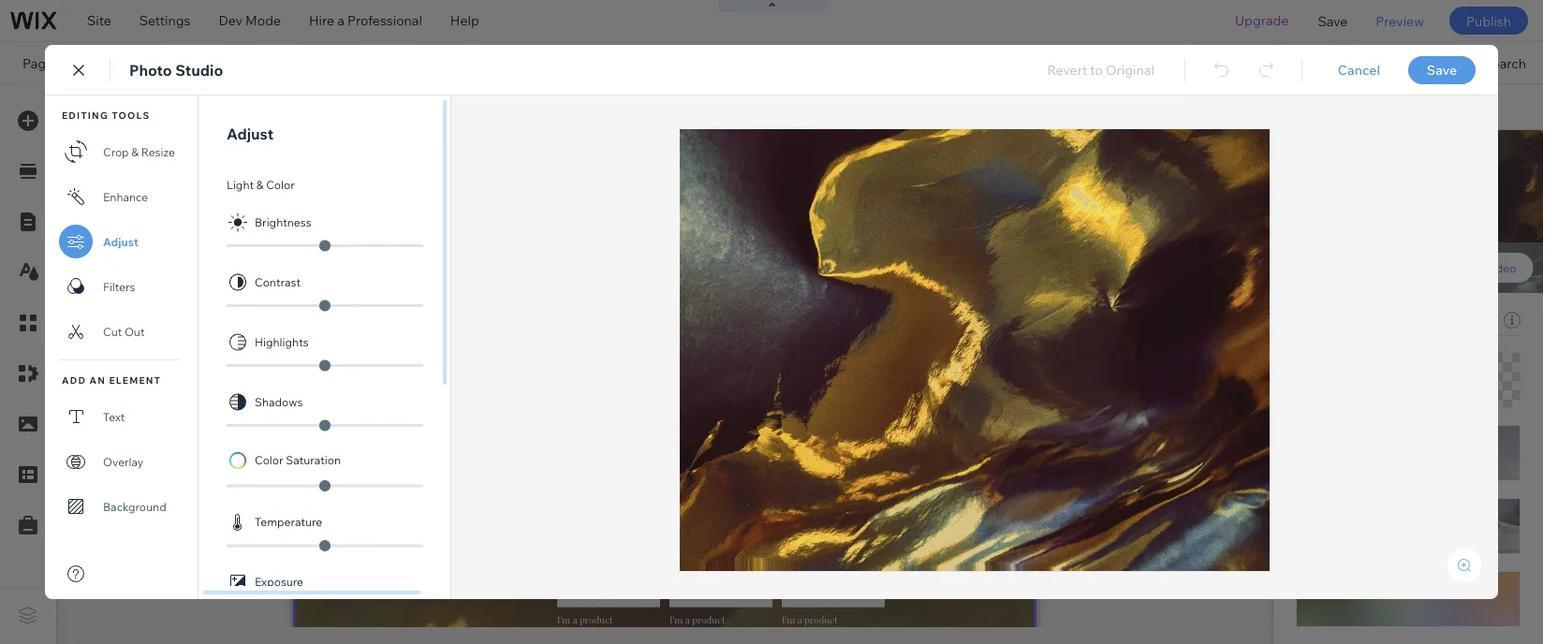 Task type: describe. For each thing, give the bounding box(es) containing it.
dashboard.
[[1406, 546, 1477, 562]]

search button
[[1445, 42, 1543, 83]]

results inside manage the content of search results from your dashboard.
[[1296, 546, 1341, 562]]

preview button
[[1362, 0, 1438, 41]]

your
[[1376, 546, 1403, 562]]

save button
[[1304, 0, 1362, 41]]

tools
[[1394, 55, 1427, 71]]

help
[[450, 12, 479, 29]]

preview
[[1376, 12, 1424, 29]]

of
[[1422, 529, 1435, 546]]

manage the content of search results from your dashboard.
[[1296, 529, 1480, 562]]

50% button
[[1285, 42, 1354, 83]]

the
[[1349, 529, 1369, 546]]

search inside manage the content of search results from your dashboard.
[[1437, 529, 1480, 546]]

search down site
[[71, 55, 114, 71]]

video
[[1486, 261, 1517, 275]]

site
[[87, 12, 111, 29]]

section:
[[908, 302, 951, 316]]

manage
[[1296, 529, 1346, 546]]



Task type: vqa. For each thing, say whether or not it's contained in the screenshot.
topmost 'A'
no



Task type: locate. For each thing, give the bounding box(es) containing it.
dev mode
[[219, 12, 281, 29]]

results
[[116, 55, 161, 71], [993, 302, 1031, 316], [1296, 546, 1341, 562]]

0 horizontal spatial results
[[116, 55, 161, 71]]

results down settings
[[116, 55, 161, 71]]

settings
[[139, 12, 191, 29]]

search right section:
[[953, 302, 990, 316]]

0 vertical spatial results
[[116, 55, 161, 71]]

hire
[[309, 12, 334, 29]]

1 vertical spatial results
[[993, 302, 1031, 316]]

publish button
[[1450, 7, 1528, 35]]

save
[[1318, 12, 1348, 29]]

publish
[[1467, 12, 1512, 29]]

from
[[1344, 546, 1373, 562]]

professional
[[347, 12, 422, 29]]

mode
[[245, 12, 281, 29]]

2 horizontal spatial results
[[1296, 546, 1341, 562]]

search results
[[71, 55, 161, 71]]

50%
[[1315, 55, 1341, 71]]

search
[[71, 55, 114, 71], [1484, 55, 1527, 71], [953, 302, 990, 316], [1437, 529, 1480, 546]]

search up dashboard. in the bottom right of the page
[[1437, 529, 1480, 546]]

section: search results
[[908, 302, 1031, 316]]

layout
[[1469, 146, 1511, 162]]

1 horizontal spatial results
[[993, 302, 1031, 316]]

upgrade
[[1235, 12, 1289, 29]]

2 vertical spatial results
[[1296, 546, 1341, 562]]

search down publish button
[[1484, 55, 1527, 71]]

results down manage
[[1296, 546, 1341, 562]]

tools button
[[1355, 42, 1444, 83]]

search inside button
[[1484, 55, 1527, 71]]

dev
[[219, 12, 243, 29]]

content
[[1372, 529, 1419, 546]]

a
[[337, 12, 345, 29]]

results right section:
[[993, 302, 1031, 316]]

hire a professional
[[309, 12, 422, 29]]



